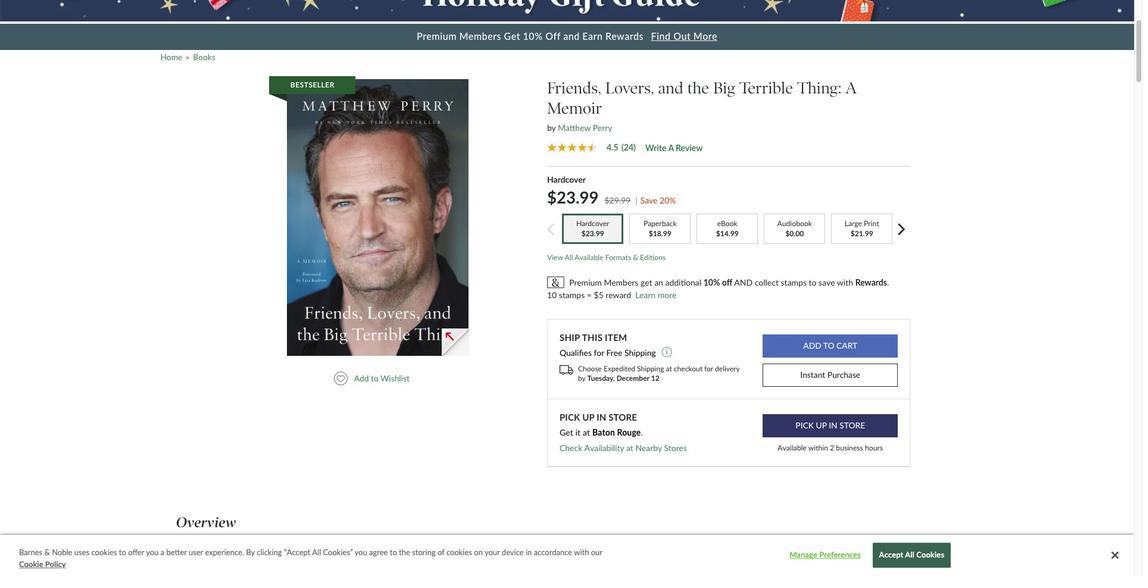 Task type: describe. For each thing, give the bounding box(es) containing it.
1 vertical spatial stamps
[[559, 290, 585, 300]]

additional
[[666, 277, 702, 287]]

your
[[485, 548, 500, 558]]

members for get
[[460, 31, 502, 42]]

view
[[547, 253, 563, 262]]

write
[[646, 143, 667, 153]]

. inside pick up in store get it at baton rouge . check availability at nearby stores
[[641, 428, 643, 438]]

to right add on the left bottom of the page
[[371, 374, 379, 384]]

on
[[474, 548, 483, 558]]

and
[[735, 277, 753, 287]]

$23.99 $29.99
[[547, 187, 631, 207]]

books link
[[193, 52, 215, 62]]

0 vertical spatial stamps
[[781, 277, 807, 287]]

your
[[261, 555, 285, 566]]

business hours
[[836, 444, 883, 453]]

off
[[722, 277, 733, 287]]

user
[[189, 548, 203, 558]]

premium members get an additional 10% off and collect stamps to save with rewards . 10 stamps = $5 reward learn more
[[547, 277, 889, 300]]

all for accept
[[906, 551, 915, 560]]

ship
[[560, 332, 580, 343]]

find
[[651, 31, 671, 42]]

check
[[560, 443, 583, 453]]

manage preferences
[[790, 551, 861, 560]]

nearby stores
[[636, 443, 687, 453]]

checkout
[[674, 364, 703, 373]]

the inside friends, lovers, and the big terrible thing: a memoir by matthew perry
[[688, 78, 710, 98]]

to right agree
[[390, 548, 397, 558]]

at inside choose expedited shipping at checkout for delivery by
[[666, 364, 672, 373]]

0 vertical spatial available
[[575, 253, 604, 262]]

up
[[583, 412, 595, 423]]

premium members get 10% off and earn rewards find out more
[[417, 31, 718, 42]]

uses
[[74, 548, 89, 558]]

available within 2 business hours
[[778, 444, 883, 453]]

view all available formats & editions link
[[547, 253, 666, 262]]

paperback $18.99
[[644, 219, 677, 238]]

books
[[193, 52, 215, 62]]

to inside premium members get an additional 10% off and collect stamps to save with rewards . 10 stamps = $5 reward learn more
[[809, 277, 817, 287]]

print
[[864, 219, 880, 228]]

accept all cookies button
[[873, 544, 951, 568]]

0 horizontal spatial rewards
[[606, 31, 644, 42]]

within
[[809, 444, 829, 453]]

1 horizontal spatial at
[[627, 443, 634, 453]]

off
[[546, 31, 561, 42]]

choose expedited shipping at checkout for delivery by
[[578, 364, 740, 383]]

experience.
[[205, 548, 244, 558]]

privacy alert dialog
[[0, 535, 1135, 577]]

add
[[354, 374, 369, 384]]

memoir
[[547, 99, 602, 118]]

large
[[845, 219, 863, 228]]

10% inside premium members get an additional 10% off and collect stamps to save with rewards . 10 stamps = $5 reward learn more
[[704, 277, 720, 287]]

better
[[166, 548, 187, 558]]

this
[[582, 332, 603, 343]]

pick up in store get it at baton rouge . check availability at nearby stores
[[560, 412, 687, 453]]

policy
[[45, 560, 66, 569]]

notes from your bookseller
[[198, 555, 343, 566]]

device
[[502, 548, 524, 558]]

bestseller list box
[[230, 73, 530, 362]]

bestseller link
[[269, 76, 469, 356]]

premium for premium members get an additional 10% off and collect stamps to save with rewards . 10 stamps = $5 reward learn more
[[570, 277, 602, 287]]

noble
[[52, 548, 72, 558]]

write a review button
[[646, 143, 703, 153]]

offer
[[128, 548, 144, 558]]

view all available formats & editions
[[547, 253, 666, 262]]

expedited
[[604, 364, 636, 373]]

preferences
[[820, 551, 861, 560]]

in
[[597, 412, 607, 423]]

cookie policy link
[[19, 559, 66, 571]]

& inside barnes & noble uses cookies to offer you a better user experience. by clicking "accept all cookies" you agree to the storing of cookies on your device in accordance with our cookie policy
[[44, 548, 50, 558]]

perry
[[593, 123, 613, 133]]

the inside barnes & noble uses cookies to offer you a better user experience. by clicking "accept all cookies" you agree to the storing of cookies on your device in accordance with our cookie policy
[[399, 548, 410, 558]]

free
[[607, 348, 623, 358]]

add to wishlist link
[[334, 372, 415, 386]]

more
[[694, 31, 718, 42]]

$5
[[594, 290, 604, 300]]

check availability at nearby stores link
[[560, 443, 687, 453]]

tuesday,
[[588, 374, 615, 383]]

audiobook
[[778, 219, 812, 228]]

from
[[231, 555, 257, 566]]

1 you from the left
[[146, 548, 159, 558]]

ebook $14.99
[[716, 219, 739, 238]]

large print $21.99
[[845, 219, 880, 238]]

home link
[[161, 52, 182, 62]]

earn
[[583, 31, 603, 42]]

formats
[[606, 253, 632, 262]]

1 vertical spatial at
[[583, 428, 590, 438]]

0 vertical spatial &
[[633, 253, 639, 262]]

instant
[[801, 370, 826, 380]]

purchase
[[828, 370, 861, 380]]

(24)
[[622, 142, 636, 152]]

big
[[714, 78, 736, 98]]

matthew perry link
[[558, 123, 613, 133]]

notes
[[198, 555, 228, 566]]

wishlist
[[381, 374, 410, 384]]

write a review
[[646, 143, 703, 153]]

4.5 (24)
[[607, 142, 636, 152]]

$18.99
[[649, 229, 672, 238]]

our
[[591, 548, 603, 558]]

all inside barnes & noble uses cookies to offer you a better user experience. by clicking "accept all cookies" you agree to the storing of cookies on your device in accordance with our cookie policy
[[312, 548, 321, 558]]

audiobook $0.00
[[778, 219, 812, 238]]

december
[[617, 374, 650, 383]]

availability
[[585, 443, 624, 453]]



Task type: vqa. For each thing, say whether or not it's contained in the screenshot.
Write a review
yes



Task type: locate. For each thing, give the bounding box(es) containing it.
shop the barnes & noble holiday gift guide. find a gift image
[[0, 0, 1135, 21]]

0 horizontal spatial stamps
[[559, 290, 585, 300]]

for left free at the right
[[594, 348, 605, 358]]

1 horizontal spatial premium
[[570, 277, 602, 287]]

add to wishlist
[[354, 374, 410, 384]]

0 vertical spatial .
[[887, 277, 889, 287]]

collect
[[755, 277, 779, 287]]

1 horizontal spatial a
[[669, 143, 674, 153]]

1 vertical spatial &
[[44, 548, 50, 558]]

premium inside premium members get an additional 10% off and collect stamps to save with rewards . 10 stamps = $5 reward learn more
[[570, 277, 602, 287]]

by inside friends, lovers, and the big terrible thing: a memoir by matthew perry
[[547, 123, 556, 133]]

0 vertical spatial by
[[547, 123, 556, 133]]

storing
[[412, 548, 436, 558]]

choose
[[578, 364, 602, 373]]

2 cookies from the left
[[447, 548, 472, 558]]

premium for premium members get 10% off and earn rewards find out more
[[417, 31, 457, 42]]

shipping right free at the right
[[625, 348, 656, 358]]

the left big
[[688, 78, 710, 98]]

all right the accept
[[906, 551, 915, 560]]

excerpt image
[[442, 329, 469, 356]]

$21.99
[[851, 229, 874, 238]]

0 vertical spatial the
[[688, 78, 710, 98]]

pick
[[560, 412, 580, 423]]

for inside choose expedited shipping at checkout for delivery by
[[705, 364, 714, 373]]

shipping up 12
[[637, 364, 664, 373]]

get left it
[[560, 428, 574, 438]]

1 vertical spatial available
[[778, 444, 807, 453]]

a right write
[[669, 143, 674, 153]]

0 vertical spatial with
[[837, 277, 854, 287]]

thing:
[[798, 78, 842, 98]]

at left 'checkout'
[[666, 364, 672, 373]]

0 horizontal spatial .
[[641, 428, 643, 438]]

0 vertical spatial and
[[564, 31, 580, 42]]

1 horizontal spatial available
[[778, 444, 807, 453]]

cookies"
[[323, 548, 353, 558]]

0 vertical spatial rewards
[[606, 31, 644, 42]]

0 vertical spatial members
[[460, 31, 502, 42]]

12
[[651, 374, 660, 383]]

. inside premium members get an additional 10% off and collect stamps to save with rewards . 10 stamps = $5 reward learn more
[[887, 277, 889, 287]]

get
[[641, 277, 653, 287]]

0 horizontal spatial for
[[594, 348, 605, 358]]

1 horizontal spatial &
[[633, 253, 639, 262]]

an
[[655, 277, 664, 287]]

1 horizontal spatial you
[[355, 548, 367, 558]]

with right save
[[837, 277, 854, 287]]

shipping inside ship this item qualifies for free shipping
[[625, 348, 656, 358]]

rewards inside premium members get an additional 10% off and collect stamps to save with rewards . 10 stamps = $5 reward learn more
[[856, 277, 887, 287]]

1 horizontal spatial by
[[578, 374, 586, 383]]

barnes & noble uses cookies to offer you a better user experience. by clicking "accept all cookies" you agree to the storing of cookies on your device in accordance with our cookie policy
[[19, 548, 603, 569]]

get inside pick up in store get it at baton rouge . check availability at nearby stores
[[560, 428, 574, 438]]

all inside button
[[906, 551, 915, 560]]

1 cookies from the left
[[91, 548, 117, 558]]

stamps
[[781, 277, 807, 287], [559, 290, 585, 300]]

1 vertical spatial by
[[578, 374, 586, 383]]

0 vertical spatial shipping
[[625, 348, 656, 358]]

the left the 'storing'
[[399, 548, 410, 558]]

1 vertical spatial shipping
[[637, 364, 664, 373]]

1 horizontal spatial the
[[688, 78, 710, 98]]

matthew
[[558, 123, 591, 133]]

1 horizontal spatial all
[[565, 253, 573, 262]]

1 vertical spatial premium
[[570, 277, 602, 287]]

1 vertical spatial the
[[399, 548, 410, 558]]

overview
[[176, 515, 236, 531]]

1 vertical spatial members
[[604, 277, 639, 287]]

2 horizontal spatial at
[[666, 364, 672, 373]]

0 horizontal spatial 10%
[[523, 31, 543, 42]]

more
[[658, 290, 677, 300]]

1 vertical spatial with
[[574, 548, 589, 558]]

members for get
[[604, 277, 639, 287]]

barnes
[[19, 548, 42, 558]]

cookie
[[19, 560, 43, 569]]

instant purchase
[[801, 370, 861, 380]]

rewards
[[606, 31, 644, 42], [856, 277, 887, 287]]

stamps left =
[[559, 290, 585, 300]]

0 horizontal spatial with
[[574, 548, 589, 558]]

bestseller
[[291, 80, 335, 89]]

terrible
[[740, 78, 794, 98]]

it
[[576, 428, 581, 438]]

and right lovers,
[[659, 78, 684, 98]]

stamps right collect
[[781, 277, 807, 287]]

2 you from the left
[[355, 548, 367, 558]]

0 horizontal spatial the
[[399, 548, 410, 558]]

.
[[887, 277, 889, 287], [641, 428, 643, 438]]

you right offer
[[146, 548, 159, 558]]

manage preferences button
[[788, 544, 863, 568]]

2 vertical spatial at
[[627, 443, 634, 453]]

available left formats
[[575, 253, 604, 262]]

& up cookie policy link
[[44, 548, 50, 558]]

1 horizontal spatial with
[[837, 277, 854, 287]]

1 horizontal spatial stamps
[[781, 277, 807, 287]]

0 horizontal spatial available
[[575, 253, 604, 262]]

by inside choose expedited shipping at checkout for delivery by
[[578, 374, 586, 383]]

get left off
[[504, 31, 521, 42]]

out
[[674, 31, 691, 42]]

to left offer
[[119, 548, 126, 558]]

1 vertical spatial rewards
[[856, 277, 887, 287]]

rewards right save
[[856, 277, 887, 287]]

& left editions
[[633, 253, 639, 262]]

shipping inside choose expedited shipping at checkout for delivery by
[[637, 364, 664, 373]]

$0.00
[[786, 229, 804, 238]]

0 vertical spatial 10%
[[523, 31, 543, 42]]

instant purchase button
[[763, 364, 899, 387]]

0 horizontal spatial premium
[[417, 31, 457, 42]]

to left save
[[809, 277, 817, 287]]

a inside barnes & noble uses cookies to offer you a better user experience. by clicking "accept all cookies" you agree to the storing of cookies on your device in accordance with our cookie policy
[[161, 548, 164, 558]]

1 horizontal spatial get
[[560, 428, 574, 438]]

1 horizontal spatial members
[[604, 277, 639, 287]]

in
[[526, 548, 532, 558]]

review
[[676, 143, 703, 153]]

accept
[[880, 551, 904, 560]]

members inside premium members get an additional 10% off and collect stamps to save with rewards . 10 stamps = $5 reward learn more
[[604, 277, 639, 287]]

0 horizontal spatial members
[[460, 31, 502, 42]]

0 vertical spatial get
[[504, 31, 521, 42]]

10
[[547, 290, 557, 300]]

rewards right earn
[[606, 31, 644, 42]]

1 horizontal spatial cookies
[[447, 548, 472, 558]]

learn
[[636, 290, 656, 300]]

learn more link
[[636, 289, 677, 302]]

home
[[161, 52, 182, 62]]

cookies right of
[[447, 548, 472, 558]]

a left better at the bottom left
[[161, 548, 164, 558]]

0 vertical spatial a
[[669, 143, 674, 153]]

1 horizontal spatial .
[[887, 277, 889, 287]]

store
[[609, 412, 637, 423]]

0 horizontal spatial by
[[547, 123, 556, 133]]

0 horizontal spatial you
[[146, 548, 159, 558]]

clicking
[[257, 548, 282, 558]]

for inside ship this item qualifies for free shipping
[[594, 348, 605, 358]]

1 vertical spatial .
[[641, 428, 643, 438]]

0 horizontal spatial all
[[312, 548, 321, 558]]

1 vertical spatial 10%
[[704, 277, 720, 287]]

0 horizontal spatial and
[[564, 31, 580, 42]]

0 horizontal spatial a
[[161, 548, 164, 558]]

tuesday, december 12
[[588, 374, 660, 383]]

you left agree
[[355, 548, 367, 558]]

with inside premium members get an additional 10% off and collect stamps to save with rewards . 10 stamps = $5 reward learn more
[[837, 277, 854, 287]]

a
[[846, 78, 857, 98]]

agree
[[369, 548, 388, 558]]

all right "accept
[[312, 548, 321, 558]]

all right view
[[565, 253, 573, 262]]

0 horizontal spatial get
[[504, 31, 521, 42]]

with inside barnes & noble uses cookies to offer you a better user experience. by clicking "accept all cookies" you agree to the storing of cookies on your device in accordance with our cookie policy
[[574, 548, 589, 558]]

editions
[[640, 253, 666, 262]]

cookies right uses
[[91, 548, 117, 558]]

delivery
[[715, 364, 740, 373]]

save 20%
[[641, 195, 676, 205]]

0 horizontal spatial &
[[44, 548, 50, 558]]

&
[[633, 253, 639, 262], [44, 548, 50, 558]]

with left the our
[[574, 548, 589, 558]]

1 horizontal spatial rewards
[[856, 277, 887, 287]]

None submit
[[763, 335, 899, 358], [763, 415, 899, 438], [763, 335, 899, 358], [763, 415, 899, 438]]

"accept
[[284, 548, 311, 558]]

at down rouge
[[627, 443, 634, 453]]

1 vertical spatial and
[[659, 78, 684, 98]]

0 horizontal spatial cookies
[[91, 548, 117, 558]]

1 horizontal spatial for
[[705, 364, 714, 373]]

for left delivery
[[705, 364, 714, 373]]

1 horizontal spatial and
[[659, 78, 684, 98]]

0 vertical spatial at
[[666, 364, 672, 373]]

all for view
[[565, 253, 573, 262]]

you
[[146, 548, 159, 558], [355, 548, 367, 558]]

0 vertical spatial premium
[[417, 31, 457, 42]]

by left matthew
[[547, 123, 556, 133]]

by down choose
[[578, 374, 586, 383]]

premium
[[417, 31, 457, 42], [570, 277, 602, 287]]

available left within
[[778, 444, 807, 453]]

$14.99
[[716, 229, 739, 238]]

1 vertical spatial a
[[161, 548, 164, 558]]

accept all cookies
[[880, 551, 945, 560]]

manage
[[790, 551, 818, 560]]

at right it
[[583, 428, 590, 438]]

friends, lovers, and the big terrible thing: a memoir image
[[287, 79, 469, 356]]

members
[[460, 31, 502, 42], [604, 277, 639, 287]]

and inside friends, lovers, and the big terrible thing: a memoir by matthew perry
[[659, 78, 684, 98]]

accordance
[[534, 548, 572, 558]]

1 horizontal spatial 10%
[[704, 277, 720, 287]]

2 horizontal spatial all
[[906, 551, 915, 560]]

1 vertical spatial get
[[560, 428, 574, 438]]

$29.99
[[605, 195, 631, 205]]

baton
[[593, 428, 615, 438]]

2
[[830, 444, 835, 453]]

1 vertical spatial for
[[705, 364, 714, 373]]

and right off
[[564, 31, 580, 42]]

0 horizontal spatial at
[[583, 428, 590, 438]]

0 vertical spatial for
[[594, 348, 605, 358]]



